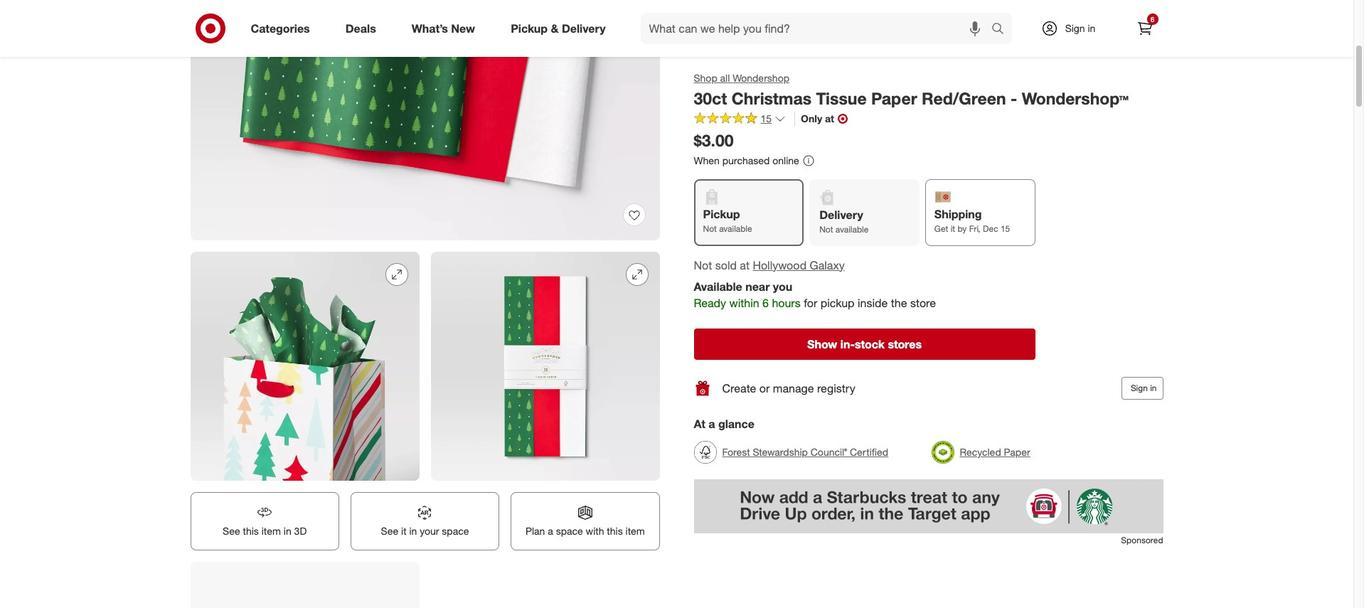 Task type: vqa. For each thing, say whether or not it's contained in the screenshot.
this
yes



Task type: locate. For each thing, give the bounding box(es) containing it.
1 horizontal spatial item
[[626, 525, 645, 537]]

at
[[825, 112, 834, 124], [740, 258, 750, 272]]

1 horizontal spatial this
[[607, 525, 623, 537]]

1 horizontal spatial 6
[[1151, 15, 1155, 23]]

only
[[801, 112, 822, 124]]

a right at
[[709, 417, 715, 431]]

search
[[985, 22, 1019, 37]]

wondershop
[[733, 72, 790, 84]]

1 this from the left
[[243, 525, 259, 537]]

delivery not available
[[820, 208, 869, 235]]

15 inside shipping get it by fri, dec 15
[[1001, 224, 1010, 234]]

1 horizontal spatial it
[[951, 224, 955, 234]]

it left your
[[401, 525, 407, 537]]

15 right dec
[[1001, 224, 1010, 234]]

space
[[442, 525, 469, 537], [556, 525, 583, 537]]

2 see from the left
[[381, 525, 398, 537]]

&
[[551, 21, 559, 35]]

a right plan
[[548, 525, 553, 537]]

sign in
[[1065, 22, 1096, 34], [1131, 383, 1157, 393]]

1 vertical spatial sign
[[1131, 383, 1148, 393]]

0 vertical spatial it
[[951, 224, 955, 234]]

1 see from the left
[[223, 525, 240, 537]]

pickup not available
[[703, 207, 752, 234]]

it inside shipping get it by fri, dec 15
[[951, 224, 955, 234]]

this left 3d
[[243, 525, 259, 537]]

space right your
[[442, 525, 469, 537]]

paper right recycled on the bottom of page
[[1004, 446, 1031, 458]]

paper
[[871, 88, 917, 108], [1004, 446, 1031, 458]]

or
[[760, 381, 770, 395]]

item left 3d
[[262, 525, 281, 537]]

purchased
[[723, 154, 770, 166]]

pickup up "sold"
[[703, 207, 740, 222]]

space left with
[[556, 525, 583, 537]]

this
[[243, 525, 259, 537], [607, 525, 623, 537]]

2 this from the left
[[607, 525, 623, 537]]

0 vertical spatial 6
[[1151, 15, 1155, 23]]

1 vertical spatial 6
[[763, 296, 769, 310]]

1 vertical spatial delivery
[[820, 208, 863, 222]]

1 vertical spatial it
[[401, 525, 407, 537]]

the
[[891, 296, 907, 310]]

delivery
[[562, 21, 606, 35], [820, 208, 863, 222]]

1 horizontal spatial sign
[[1131, 383, 1148, 393]]

1 vertical spatial sign in
[[1131, 383, 1157, 393]]

at right "sold"
[[740, 258, 750, 272]]

1 vertical spatial at
[[740, 258, 750, 272]]

this right with
[[607, 525, 623, 537]]

0 horizontal spatial sign in
[[1065, 22, 1096, 34]]

stewardship
[[753, 446, 808, 458]]

available inside delivery not available
[[836, 224, 869, 235]]

inside
[[858, 296, 888, 310]]

available up galaxy
[[836, 224, 869, 235]]

0 horizontal spatial it
[[401, 525, 407, 537]]

when
[[694, 154, 720, 166]]

1 vertical spatial paper
[[1004, 446, 1031, 458]]

available
[[719, 224, 752, 234], [836, 224, 869, 235]]

see for see it in your space
[[381, 525, 398, 537]]

red/green
[[922, 88, 1006, 108]]

paper right 'tissue'
[[871, 88, 917, 108]]

sign in inside button
[[1131, 383, 1157, 393]]

not up galaxy
[[820, 224, 833, 235]]

pickup & delivery
[[511, 21, 606, 35]]

15 down christmas
[[761, 112, 772, 124]]

sold
[[715, 258, 737, 272]]

0 horizontal spatial this
[[243, 525, 259, 537]]

6 inside available near you ready within 6 hours for pickup inside the store
[[763, 296, 769, 310]]

search button
[[985, 13, 1019, 47]]

30ct christmas tissue paper red/green - wondershop&#8482;, 3 of 4 image
[[431, 252, 660, 481]]

at a glance
[[694, 417, 755, 431]]

0 horizontal spatial sign
[[1065, 22, 1085, 34]]

not
[[703, 224, 717, 234], [820, 224, 833, 235], [694, 258, 712, 272]]

available inside pickup not available
[[719, 224, 752, 234]]

it
[[951, 224, 955, 234], [401, 525, 407, 537]]

15
[[761, 112, 772, 124], [1001, 224, 1010, 234]]

available near you ready within 6 hours for pickup inside the store
[[694, 280, 936, 310]]

0 horizontal spatial item
[[262, 525, 281, 537]]

this inside button
[[607, 525, 623, 537]]

shop
[[694, 72, 718, 84]]

plan a space with this item
[[526, 525, 645, 537]]

a inside button
[[548, 525, 553, 537]]

in-
[[841, 337, 855, 351]]

0 horizontal spatial see
[[223, 525, 240, 537]]

0 horizontal spatial available
[[719, 224, 752, 234]]

not inside delivery not available
[[820, 224, 833, 235]]

what's
[[412, 21, 448, 35]]

see inside button
[[223, 525, 240, 537]]

you
[[773, 280, 793, 294]]

paper inside recycled paper button
[[1004, 446, 1031, 458]]

see this item in 3d button
[[190, 492, 339, 550]]

0 horizontal spatial 6
[[763, 296, 769, 310]]

at right only
[[825, 112, 834, 124]]

1 vertical spatial pickup
[[703, 207, 740, 222]]

available up "sold"
[[719, 224, 752, 234]]

forest stewardship council® certified button
[[694, 437, 889, 468]]

1 horizontal spatial paper
[[1004, 446, 1031, 458]]

a for space
[[548, 525, 553, 537]]

0 horizontal spatial space
[[442, 525, 469, 537]]

pickup inside pickup not available
[[703, 207, 740, 222]]

0 horizontal spatial pickup
[[511, 21, 548, 35]]

see
[[223, 525, 240, 537], [381, 525, 398, 537]]

0 vertical spatial pickup
[[511, 21, 548, 35]]

it left by on the right top of page
[[951, 224, 955, 234]]

not up "sold"
[[703, 224, 717, 234]]

6
[[1151, 15, 1155, 23], [763, 296, 769, 310]]

pickup left & at the left top of page
[[511, 21, 548, 35]]

item right with
[[626, 525, 645, 537]]

delivery inside 'link'
[[562, 21, 606, 35]]

What can we help you find? suggestions appear below search field
[[641, 13, 995, 44]]

1 vertical spatial a
[[548, 525, 553, 537]]

0 horizontal spatial paper
[[871, 88, 917, 108]]

1 horizontal spatial space
[[556, 525, 583, 537]]

see for see this item in 3d
[[223, 525, 240, 537]]

1 horizontal spatial 15
[[1001, 224, 1010, 234]]

pickup inside pickup & delivery 'link'
[[511, 21, 548, 35]]

ready
[[694, 296, 726, 310]]

not left "sold"
[[694, 258, 712, 272]]

item inside button
[[262, 525, 281, 537]]

30ct christmas tissue paper red/green - wondershop&#8482;, 2 of 4 image
[[190, 252, 419, 481]]

see left 3d
[[223, 525, 240, 537]]

1 horizontal spatial pickup
[[703, 207, 740, 222]]

0 vertical spatial a
[[709, 417, 715, 431]]

available for pickup
[[719, 224, 752, 234]]

1 item from the left
[[262, 525, 281, 537]]

0 horizontal spatial delivery
[[562, 21, 606, 35]]

not inside pickup not available
[[703, 224, 717, 234]]

new
[[451, 21, 475, 35]]

1 vertical spatial 15
[[1001, 224, 1010, 234]]

0 vertical spatial at
[[825, 112, 834, 124]]

0 vertical spatial delivery
[[562, 21, 606, 35]]

it inside button
[[401, 525, 407, 537]]

-
[[1011, 88, 1017, 108]]

delivery up galaxy
[[820, 208, 863, 222]]

6 inside 'link'
[[1151, 15, 1155, 23]]

see inside button
[[381, 525, 398, 537]]

show
[[807, 337, 838, 351]]

1 horizontal spatial see
[[381, 525, 398, 537]]

1 horizontal spatial delivery
[[820, 208, 863, 222]]

2 item from the left
[[626, 525, 645, 537]]

30ct
[[694, 88, 727, 108]]

show in-stock stores
[[807, 337, 922, 351]]

1 horizontal spatial a
[[709, 417, 715, 431]]

1 horizontal spatial available
[[836, 224, 869, 235]]

0 horizontal spatial 15
[[761, 112, 772, 124]]

in
[[1088, 22, 1096, 34], [1150, 383, 1157, 393], [284, 525, 291, 537], [409, 525, 417, 537]]

deals
[[346, 21, 376, 35]]

item
[[262, 525, 281, 537], [626, 525, 645, 537]]

0 vertical spatial 15
[[761, 112, 772, 124]]

0 vertical spatial paper
[[871, 88, 917, 108]]

pickup
[[511, 21, 548, 35], [703, 207, 740, 222]]

shipping
[[935, 207, 982, 222]]

0 vertical spatial sign
[[1065, 22, 1085, 34]]

not sold at hollywood galaxy
[[694, 258, 845, 272]]

delivery inside delivery not available
[[820, 208, 863, 222]]

3d
[[294, 525, 307, 537]]

pickup
[[821, 296, 855, 310]]

delivery right & at the left top of page
[[562, 21, 606, 35]]

0 horizontal spatial a
[[548, 525, 553, 537]]

$3.00
[[694, 130, 734, 150]]

sign inside button
[[1131, 383, 1148, 393]]

available
[[694, 280, 742, 294]]

sign
[[1065, 22, 1085, 34], [1131, 383, 1148, 393]]

1 horizontal spatial sign in
[[1131, 383, 1157, 393]]

1 horizontal spatial at
[[825, 112, 834, 124]]

see left your
[[381, 525, 398, 537]]



Task type: describe. For each thing, give the bounding box(es) containing it.
within
[[730, 296, 759, 310]]

not for pickup
[[703, 224, 717, 234]]

30ct christmas tissue paper red/green - wondershop&#8482;, 1 of 4 image
[[190, 0, 660, 240]]

pickup for not
[[703, 207, 740, 222]]

registry
[[817, 381, 856, 395]]

online
[[773, 154, 799, 166]]

your
[[420, 525, 439, 537]]

certified
[[850, 446, 889, 458]]

sign in button
[[1122, 377, 1163, 400]]

when purchased online
[[694, 154, 799, 166]]

not for delivery
[[820, 224, 833, 235]]

create
[[722, 381, 756, 395]]

paper inside shop all wondershop 30ct christmas tissue paper red/green - wondershop™
[[871, 88, 917, 108]]

2 space from the left
[[556, 525, 583, 537]]

sign in link
[[1029, 13, 1118, 44]]

forest
[[722, 446, 750, 458]]

6 link
[[1129, 13, 1161, 44]]

christmas
[[732, 88, 812, 108]]

see it in your space
[[381, 525, 469, 537]]

create or manage registry
[[722, 381, 856, 395]]

hollywood galaxy button
[[753, 257, 845, 273]]

stores
[[888, 337, 922, 351]]

glance
[[718, 417, 755, 431]]

pickup for &
[[511, 21, 548, 35]]

0 horizontal spatial at
[[740, 258, 750, 272]]

plan
[[526, 525, 545, 537]]

categories
[[251, 21, 310, 35]]

at
[[694, 417, 706, 431]]

near
[[746, 280, 770, 294]]

get
[[935, 224, 948, 234]]

manage
[[773, 381, 814, 395]]

deals link
[[333, 13, 394, 44]]

in inside button
[[284, 525, 291, 537]]

recycled
[[960, 446, 1001, 458]]

by
[[958, 224, 967, 234]]

categories link
[[239, 13, 328, 44]]

a for glance
[[709, 417, 715, 431]]

recycled paper button
[[932, 437, 1031, 468]]

15 link
[[694, 111, 786, 128]]

see it in your space button
[[351, 492, 499, 550]]

item inside button
[[626, 525, 645, 537]]

plan a space with this item button
[[511, 492, 660, 550]]

for
[[804, 296, 818, 310]]

council®
[[811, 446, 847, 458]]

hours
[[772, 296, 801, 310]]

galaxy
[[810, 258, 845, 272]]

what's new link
[[400, 13, 493, 44]]

sponsored
[[1121, 535, 1163, 546]]

tissue
[[816, 88, 867, 108]]

0 vertical spatial sign in
[[1065, 22, 1096, 34]]

dec
[[983, 224, 998, 234]]

shop all wondershop 30ct christmas tissue paper red/green - wondershop™
[[694, 72, 1129, 108]]

only at
[[801, 112, 834, 124]]

see this item in 3d
[[223, 525, 307, 537]]

store
[[910, 296, 936, 310]]

hollywood
[[753, 258, 807, 272]]

forest stewardship council® certified
[[722, 446, 889, 458]]

show in-stock stores button
[[694, 329, 1035, 360]]

wondershop™
[[1022, 88, 1129, 108]]

stock
[[855, 337, 885, 351]]

pickup & delivery link
[[499, 13, 624, 44]]

all
[[720, 72, 730, 84]]

what's new
[[412, 21, 475, 35]]

recycled paper
[[960, 446, 1031, 458]]

this inside button
[[243, 525, 259, 537]]

fri,
[[969, 224, 981, 234]]

advertisement region
[[694, 480, 1163, 534]]

1 space from the left
[[442, 525, 469, 537]]

with
[[586, 525, 604, 537]]

shipping get it by fri, dec 15
[[935, 207, 1010, 234]]

available for delivery
[[836, 224, 869, 235]]



